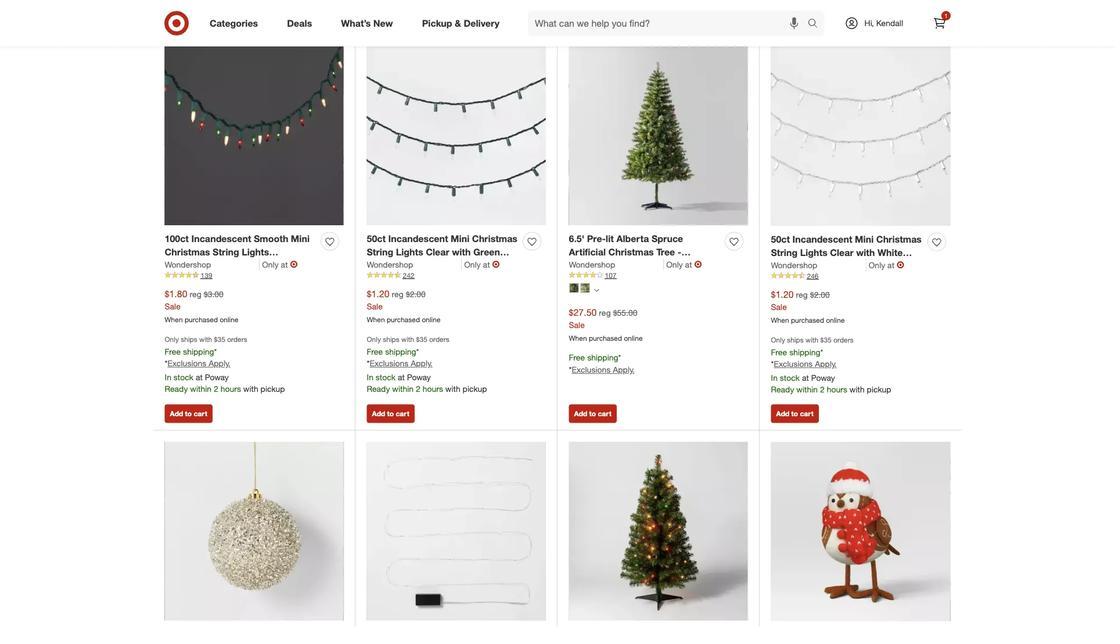Task type: describe. For each thing, give the bounding box(es) containing it.
reg for 6.5' pre-lit alberta spruce artificial christmas tree - wondershop™
[[599, 308, 611, 318]]

apply. for 50ct incandescent mini christmas string lights clear with green wire - wondershop™
[[411, 358, 433, 369]]

tree
[[656, 246, 675, 258]]

only ships with $35 orders free shipping * * exclusions apply. in stock at  poway ready within 2 hours with pickup for 50ct incandescent mini christmas string lights clear with white wire - wondershop™
[[771, 336, 891, 395]]

add to cart button for 50ct incandescent mini christmas string lights clear with white wire - wondershop™
[[771, 405, 819, 423]]

6.5'
[[569, 233, 584, 244]]

139 link
[[165, 270, 344, 281]]

lights inside 100ct incandescent smooth mini christmas string lights red/green/white with green wire - wondershop™
[[242, 246, 269, 258]]

within for 50ct incandescent mini christmas string lights clear with white wire - wondershop™
[[797, 385, 818, 395]]

1 link
[[927, 10, 953, 36]]

mini for 50ct incandescent mini christmas string lights clear with white wire - wondershop™
[[855, 234, 874, 245]]

artificial
[[569, 246, 606, 258]]

only ships with $35 orders free shipping * * exclusions apply. in stock at  poway ready within 2 hours with pickup for 100ct incandescent smooth mini christmas string lights red/green/white with green wire - wondershop™
[[165, 335, 285, 394]]

exclusions apply. link for 50ct incandescent mini christmas string lights clear with green wire - wondershop™
[[370, 358, 433, 369]]

wire for 50ct incandescent mini christmas string lights clear with white wire - wondershop™
[[771, 260, 791, 271]]

ships for 50ct incandescent mini christmas string lights clear with green wire - wondershop™
[[383, 335, 399, 344]]

in for 50ct incandescent mini christmas string lights clear with green wire - wondershop™
[[367, 372, 373, 383]]

50ct incandescent mini christmas string lights clear with white wire - wondershop™ link
[[771, 233, 923, 271]]

242
[[403, 271, 414, 280]]

exclusions for 50ct incandescent mini christmas string lights clear with white wire - wondershop™
[[774, 359, 813, 369]]

exclusions for 50ct incandescent mini christmas string lights clear with green wire - wondershop™
[[370, 358, 409, 369]]

$1.80
[[165, 288, 187, 299]]

ready for 100ct incandescent smooth mini christmas string lights red/green/white with green wire - wondershop™
[[165, 384, 188, 394]]

ships for 50ct incandescent mini christmas string lights clear with white wire - wondershop™
[[787, 336, 804, 345]]

christmas inside 50ct incandescent mini christmas string lights clear with white wire - wondershop™
[[876, 234, 922, 245]]

only at ¬ for green
[[464, 259, 500, 270]]

add to cart for 100ct incandescent smooth mini christmas string lights red/green/white with green wire - wondershop™
[[170, 410, 207, 418]]

delivery
[[464, 17, 500, 29]]

- inside '6.5' pre-lit alberta spruce artificial christmas tree - wondershop™'
[[678, 246, 682, 258]]

2 for 100ct incandescent smooth mini christmas string lights red/green/white with green wire - wondershop™
[[214, 384, 218, 394]]

orders for green
[[429, 335, 450, 344]]

$27.50 reg $55.00 sale when purchased online
[[569, 307, 643, 342]]

- inside 50ct incandescent mini christmas string lights clear with green wire - wondershop™
[[389, 260, 393, 271]]

ready for 50ct incandescent mini christmas string lights clear with green wire - wondershop™
[[367, 384, 390, 394]]

mini inside 100ct incandescent smooth mini christmas string lights red/green/white with green wire - wondershop™
[[291, 233, 310, 244]]

50ct incandescent mini christmas string lights clear with green wire - wondershop™
[[367, 233, 518, 271]]

when for 100ct incandescent smooth mini christmas string lights red/green/white with green wire - wondershop™
[[165, 315, 183, 324]]

add to cart for 6.5' pre-lit alberta spruce artificial christmas tree - wondershop™
[[574, 410, 612, 418]]

- inside 50ct incandescent mini christmas string lights clear with white wire - wondershop™
[[794, 260, 797, 271]]

¬ for green
[[492, 259, 500, 270]]

string for 50ct incandescent mini christmas string lights clear with green wire - wondershop™
[[367, 246, 393, 258]]

50ct incandescent mini christmas string lights clear with green wire - wondershop™ link
[[367, 232, 518, 271]]

cart for 100ct incandescent smooth mini christmas string lights red/green/white with green wire - wondershop™
[[194, 410, 207, 418]]

wondershop link for 50ct incandescent mini christmas string lights clear with white wire - wondershop™
[[771, 259, 867, 271]]

what's new link
[[331, 10, 408, 36]]

stock for 50ct incandescent mini christmas string lights clear with white wire - wondershop™
[[780, 373, 800, 383]]

lights for 50ct incandescent mini christmas string lights clear with green wire - wondershop™
[[396, 246, 423, 258]]

ships for 100ct incandescent smooth mini christmas string lights red/green/white with green wire - wondershop™
[[181, 335, 197, 344]]

free inside "free shipping * * exclusions apply."
[[569, 353, 585, 363]]

reg for 50ct incandescent mini christmas string lights clear with green wire - wondershop™
[[392, 289, 404, 299]]

green inside 50ct incandescent mini christmas string lights clear with green wire - wondershop™
[[473, 246, 500, 258]]

purchased for 6.5' pre-lit alberta spruce artificial christmas tree - wondershop™
[[589, 334, 622, 342]]

$1.20 reg $2.00 sale when purchased online for 50ct incandescent mini christmas string lights clear with white wire - wondershop™
[[771, 289, 845, 324]]

free for 50ct incandescent mini christmas string lights clear with green wire - wondershop™
[[367, 346, 383, 357]]

wondershop™ inside '6.5' pre-lit alberta spruce artificial christmas tree - wondershop™'
[[569, 260, 630, 271]]

white
[[878, 247, 903, 258]]

$3.00
[[204, 289, 224, 299]]

to for 100ct incandescent smooth mini christmas string lights red/green/white with green wire - wondershop™
[[185, 410, 192, 418]]

poway for 50ct incandescent mini christmas string lights clear with white wire - wondershop™
[[811, 373, 835, 383]]

red/green/white
[[165, 260, 241, 271]]

shipping inside "free shipping * * exclusions apply."
[[587, 353, 618, 363]]

add to cart button for 50ct incandescent mini christmas string lights clear with green wire - wondershop™
[[367, 405, 415, 423]]

clear for green
[[426, 246, 449, 258]]

$55.00
[[613, 308, 638, 318]]

when for 50ct incandescent mini christmas string lights clear with green wire - wondershop™
[[367, 315, 385, 324]]

lights for 50ct incandescent mini christmas string lights clear with white wire - wondershop™
[[800, 247, 828, 258]]

$35 for 50ct incandescent mini christmas string lights clear with green wire - wondershop™
[[416, 335, 427, 344]]

107
[[605, 271, 617, 280]]

¬ for with
[[290, 259, 298, 270]]

hi,
[[865, 18, 874, 28]]

clear image
[[581, 283, 590, 293]]

add to cart button for 100ct incandescent smooth mini christmas string lights red/green/white with green wire - wondershop™
[[165, 405, 213, 423]]

¬ for -
[[694, 259, 702, 270]]

100ct incandescent smooth mini christmas string lights red/green/white with green wire - wondershop™
[[165, 233, 314, 284]]

$1.20 for 50ct incandescent mini christmas string lights clear with white wire - wondershop™
[[771, 289, 794, 300]]

cart for 50ct incandescent mini christmas string lights clear with green wire - wondershop™
[[396, 410, 409, 418]]

wondershop for 50ct incandescent mini christmas string lights clear with green wire - wondershop™
[[367, 259, 413, 269]]

246
[[807, 271, 819, 280]]

within for 100ct incandescent smooth mini christmas string lights red/green/white with green wire - wondershop™
[[190, 384, 211, 394]]

sale for 50ct incandescent mini christmas string lights clear with white wire - wondershop™
[[771, 302, 787, 312]]

what's
[[341, 17, 371, 29]]

smooth
[[254, 233, 288, 244]]

reg for 100ct incandescent smooth mini christmas string lights red/green/white with green wire - wondershop™
[[190, 289, 201, 299]]

$2.00 for 50ct incandescent mini christmas string lights clear with green wire - wondershop™
[[406, 289, 426, 299]]

2 for 50ct incandescent mini christmas string lights clear with white wire - wondershop™
[[820, 385, 825, 395]]

139
[[201, 271, 212, 280]]

lit
[[606, 233, 614, 244]]

poway for 50ct incandescent mini christmas string lights clear with green wire - wondershop™
[[407, 372, 431, 383]]

search
[[803, 19, 830, 30]]

pre-
[[587, 233, 606, 244]]

online for white
[[826, 316, 845, 324]]

orders for white
[[834, 336, 854, 345]]

sale for 6.5' pre-lit alberta spruce artificial christmas tree - wondershop™
[[569, 320, 585, 330]]

green inside 100ct incandescent smooth mini christmas string lights red/green/white with green wire - wondershop™
[[265, 260, 292, 271]]

only at ¬ for with
[[262, 259, 298, 270]]

hours for green
[[423, 384, 443, 394]]

107 link
[[569, 270, 748, 281]]

purchased for 100ct incandescent smooth mini christmas string lights red/green/white with green wire - wondershop™
[[185, 315, 218, 324]]

to for 50ct incandescent mini christmas string lights clear with white wire - wondershop™
[[792, 410, 798, 418]]

add to cart for 50ct incandescent mini christmas string lights clear with green wire - wondershop™
[[372, 410, 409, 418]]

christmas inside 50ct incandescent mini christmas string lights clear with green wire - wondershop™
[[472, 233, 518, 244]]

cart for 50ct incandescent mini christmas string lights clear with white wire - wondershop™
[[800, 410, 814, 418]]

free for 100ct incandescent smooth mini christmas string lights red/green/white with green wire - wondershop™
[[165, 346, 181, 357]]

exclusions apply. link for 100ct incandescent smooth mini christmas string lights red/green/white with green wire - wondershop™
[[168, 358, 230, 369]]

hi, kendall
[[865, 18, 903, 28]]

$35 for 50ct incandescent mini christmas string lights clear with white wire - wondershop™
[[821, 336, 832, 345]]

50ct incandescent mini christmas string lights clear with white wire - wondershop™
[[771, 234, 922, 271]]

242 link
[[367, 270, 546, 281]]

kendall
[[876, 18, 903, 28]]

deals
[[287, 17, 312, 29]]

6.5' pre-lit alberta spruce artificial christmas tree - wondershop™
[[569, 233, 683, 271]]

pickup & delivery
[[422, 17, 500, 29]]

multicolor image
[[570, 283, 579, 293]]

spruce
[[652, 233, 683, 244]]



Task type: vqa. For each thing, say whether or not it's contained in the screenshot.
WHEN inside $1.80 reg $3.00 Sale When purchased online
yes



Task type: locate. For each thing, give the bounding box(es) containing it.
¬
[[290, 259, 298, 270], [492, 259, 500, 270], [694, 259, 702, 270], [897, 259, 904, 271]]

advertisement region
[[153, 0, 962, 16]]

ready for 50ct incandescent mini christmas string lights clear with white wire - wondershop™
[[771, 385, 794, 395]]

2 horizontal spatial mini
[[855, 234, 874, 245]]

green
[[473, 246, 500, 258], [265, 260, 292, 271]]

wire
[[295, 260, 314, 271], [367, 260, 387, 271], [771, 260, 791, 271]]

1 horizontal spatial green
[[473, 246, 500, 258]]

online inside $1.80 reg $3.00 sale when purchased online
[[220, 315, 238, 324]]

cart for 6.5' pre-lit alberta spruce artificial christmas tree - wondershop™
[[598, 410, 612, 418]]

with
[[452, 246, 471, 258], [856, 247, 875, 258], [244, 260, 263, 271], [199, 335, 212, 344], [401, 335, 414, 344], [806, 336, 819, 345], [243, 384, 258, 394], [445, 384, 460, 394], [850, 385, 865, 395]]

with inside 100ct incandescent smooth mini christmas string lights red/green/white with green wire - wondershop™
[[244, 260, 263, 271]]

3 add to cart button from the left
[[569, 405, 617, 423]]

reg down 246
[[796, 290, 808, 300]]

$35 for 100ct incandescent smooth mini christmas string lights red/green/white with green wire - wondershop™
[[214, 335, 225, 344]]

incandescent up 242 at the left of page
[[388, 233, 448, 244]]

wondershop link for 100ct incandescent smooth mini christmas string lights red/green/white with green wire - wondershop™
[[165, 259, 260, 270]]

new
[[373, 17, 393, 29]]

wondershop for 50ct incandescent mini christmas string lights clear with white wire - wondershop™
[[771, 260, 817, 270]]

100ct incandescent smooth mini christmas string lights red/green/white with green wire - wondershop™ image
[[165, 47, 344, 225], [165, 47, 344, 225]]

to for 6.5' pre-lit alberta spruce artificial christmas tree - wondershop™
[[589, 410, 596, 418]]

wondershop for 6.5' pre-lit alberta spruce artificial christmas tree - wondershop™
[[569, 259, 615, 269]]

0 horizontal spatial ships
[[181, 335, 197, 344]]

50ct inside 50ct incandescent mini christmas string lights clear with green wire - wondershop™
[[367, 233, 386, 244]]

$35
[[214, 335, 225, 344], [416, 335, 427, 344], [821, 336, 832, 345]]

reg
[[190, 289, 201, 299], [392, 289, 404, 299], [796, 290, 808, 300], [599, 308, 611, 318]]

$2.00 down 242 at the left of page
[[406, 289, 426, 299]]

stock for 50ct incandescent mini christmas string lights clear with green wire - wondershop™
[[376, 372, 396, 383]]

wondershop up "139" on the left top
[[165, 259, 211, 269]]

pickup
[[422, 17, 452, 29]]

1
[[945, 12, 948, 19]]

sale inside $1.80 reg $3.00 sale when purchased online
[[165, 301, 181, 311]]

with inside 50ct incandescent mini christmas string lights clear with white wire - wondershop™
[[856, 247, 875, 258]]

apply. for 100ct incandescent smooth mini christmas string lights red/green/white with green wire - wondershop™
[[209, 358, 230, 369]]

0 horizontal spatial $1.20 reg $2.00 sale when purchased online
[[367, 288, 441, 324]]

1 horizontal spatial pickup
[[463, 384, 487, 394]]

¬ up 107 link at the top right
[[694, 259, 702, 270]]

0 horizontal spatial orders
[[227, 335, 247, 344]]

- inside 100ct incandescent smooth mini christmas string lights red/green/white with green wire - wondershop™
[[165, 273, 168, 284]]

30ct battery operated led twinkling christmas dewdrop fairy string lights warm white with silver wire - wondershop™ image
[[367, 442, 546, 621], [367, 442, 546, 621]]

0 horizontal spatial $2.00
[[406, 289, 426, 299]]

free for 50ct incandescent mini christmas string lights clear with white wire - wondershop™
[[771, 347, 787, 357]]

string
[[213, 246, 239, 258], [367, 246, 393, 258], [771, 247, 798, 258]]

exclusions
[[168, 358, 206, 369], [370, 358, 409, 369], [774, 359, 813, 369], [572, 365, 611, 375]]

0 horizontal spatial wire
[[295, 260, 314, 271]]

lights inside 50ct incandescent mini christmas string lights clear with white wire - wondershop™
[[800, 247, 828, 258]]

2 horizontal spatial wire
[[771, 260, 791, 271]]

1 add from the left
[[170, 410, 183, 418]]

0 vertical spatial green
[[473, 246, 500, 258]]

0 horizontal spatial stock
[[174, 372, 193, 383]]

wondershop™
[[396, 260, 456, 271], [569, 260, 630, 271], [800, 260, 861, 271], [171, 273, 232, 284]]

50ct incandescent mini christmas string lights clear with white wire - wondershop™ image
[[771, 47, 951, 226], [771, 47, 951, 226]]

- left 242 at the left of page
[[389, 260, 393, 271]]

incandescent inside 50ct incandescent mini christmas string lights clear with green wire - wondershop™
[[388, 233, 448, 244]]

4 add to cart button from the left
[[771, 405, 819, 423]]

only at ¬ down smooth
[[262, 259, 298, 270]]

0 horizontal spatial string
[[213, 246, 239, 258]]

mini up 246 link on the right top of page
[[855, 234, 874, 245]]

in
[[165, 372, 171, 383], [367, 372, 373, 383], [771, 373, 778, 383]]

green down smooth
[[265, 260, 292, 271]]

2 horizontal spatial hours
[[827, 385, 847, 395]]

mini up 242 "link"
[[451, 233, 470, 244]]

hours for with
[[221, 384, 241, 394]]

reg down 242 at the left of page
[[392, 289, 404, 299]]

mini
[[291, 233, 310, 244], [451, 233, 470, 244], [855, 234, 874, 245]]

in for 50ct incandescent mini christmas string lights clear with white wire - wondershop™
[[771, 373, 778, 383]]

add for 100ct incandescent smooth mini christmas string lights red/green/white with green wire - wondershop™
[[170, 410, 183, 418]]

1 to from the left
[[185, 410, 192, 418]]

incandescent
[[191, 233, 251, 244], [388, 233, 448, 244], [793, 234, 853, 245]]

1 horizontal spatial string
[[367, 246, 393, 258]]

0 horizontal spatial pickup
[[261, 384, 285, 394]]

2 horizontal spatial in
[[771, 373, 778, 383]]

1 horizontal spatial ready
[[367, 384, 390, 394]]

50ct
[[367, 233, 386, 244], [771, 234, 790, 245]]

wondershop for 100ct incandescent smooth mini christmas string lights red/green/white with green wire - wondershop™
[[165, 259, 211, 269]]

to
[[185, 410, 192, 418], [387, 410, 394, 418], [589, 410, 596, 418], [792, 410, 798, 418]]

$2.00 down 246
[[810, 290, 830, 300]]

- up $1.80
[[165, 273, 168, 284]]

1 horizontal spatial in
[[367, 372, 373, 383]]

sale for 50ct incandescent mini christmas string lights clear with green wire - wondershop™
[[367, 301, 383, 311]]

wondershop
[[165, 259, 211, 269], [367, 259, 413, 269], [569, 259, 615, 269], [771, 260, 817, 270]]

1 horizontal spatial clear
[[830, 247, 854, 258]]

1 horizontal spatial $35
[[416, 335, 427, 344]]

add to cart button
[[165, 405, 213, 423], [367, 405, 415, 423], [569, 405, 617, 423], [771, 405, 819, 423]]

orders for with
[[227, 335, 247, 344]]

1 add to cart from the left
[[170, 410, 207, 418]]

$1.20 reg $2.00 sale when purchased online down 242 at the left of page
[[367, 288, 441, 324]]

online down 242 "link"
[[422, 315, 441, 324]]

clear inside 50ct incandescent mini christmas string lights clear with white wire - wondershop™
[[830, 247, 854, 258]]

$27.50
[[569, 307, 597, 318]]

- right tree
[[678, 246, 682, 258]]

when inside $27.50 reg $55.00 sale when purchased online
[[569, 334, 587, 342]]

exclusions inside "free shipping * * exclusions apply."
[[572, 365, 611, 375]]

only ships with $35 orders free shipping * * exclusions apply. in stock at  poway ready within 2 hours with pickup
[[165, 335, 285, 394], [367, 335, 487, 394], [771, 336, 891, 395]]

online inside $27.50 reg $55.00 sale when purchased online
[[624, 334, 643, 342]]

pickup & delivery link
[[412, 10, 514, 36]]

2 horizontal spatial only ships with $35 orders free shipping * * exclusions apply. in stock at  poway ready within 2 hours with pickup
[[771, 336, 891, 395]]

$2.00
[[406, 289, 426, 299], [810, 290, 830, 300]]

clear
[[426, 246, 449, 258], [830, 247, 854, 258]]

only at ¬ down tree
[[666, 259, 702, 270]]

wondershop link up 242 at the left of page
[[367, 259, 462, 270]]

string inside 50ct incandescent mini christmas string lights clear with white wire - wondershop™
[[771, 247, 798, 258]]

1 horizontal spatial orders
[[429, 335, 450, 344]]

2 horizontal spatial incandescent
[[793, 234, 853, 245]]

1 horizontal spatial incandescent
[[388, 233, 448, 244]]

mini for 50ct incandescent mini christmas string lights clear with green wire - wondershop™
[[451, 233, 470, 244]]

6.5" featherly friends fabric bird christmas figurine wearing red scarf - wondershop™ brown image
[[771, 442, 951, 622], [771, 442, 951, 622]]

add for 50ct incandescent mini christmas string lights clear with white wire - wondershop™
[[776, 410, 790, 418]]

online
[[220, 315, 238, 324], [422, 315, 441, 324], [826, 316, 845, 324], [624, 334, 643, 342]]

mini inside 50ct incandescent mini christmas string lights clear with white wire - wondershop™
[[855, 234, 874, 245]]

wondershop link for 6.5' pre-lit alberta spruce artificial christmas tree - wondershop™
[[569, 259, 664, 270]]

2 horizontal spatial within
[[797, 385, 818, 395]]

only at ¬ up 242 "link"
[[464, 259, 500, 270]]

clear up 246 link on the right top of page
[[830, 247, 854, 258]]

when
[[165, 315, 183, 324], [367, 315, 385, 324], [771, 316, 789, 324], [569, 334, 587, 342]]

hours for white
[[827, 385, 847, 395]]

4 to from the left
[[792, 410, 798, 418]]

christmas up white
[[876, 234, 922, 245]]

wondershop link up 107
[[569, 259, 664, 270]]

0 horizontal spatial incandescent
[[191, 233, 251, 244]]

0 horizontal spatial poway
[[205, 372, 229, 383]]

christmas down 100ct at the top of the page
[[165, 246, 210, 258]]

pickup
[[261, 384, 285, 394], [463, 384, 487, 394], [867, 385, 891, 395]]

*
[[214, 346, 217, 357], [416, 346, 419, 357], [821, 347, 823, 357], [618, 353, 621, 363], [165, 358, 168, 369], [367, 358, 370, 369], [771, 359, 774, 369], [569, 365, 572, 375]]

in for 100ct incandescent smooth mini christmas string lights red/green/white with green wire - wondershop™
[[165, 372, 171, 383]]

wondershop up 246
[[771, 260, 817, 270]]

reg inside $27.50 reg $55.00 sale when purchased online
[[599, 308, 611, 318]]

1 horizontal spatial 50ct
[[771, 234, 790, 245]]

incandescent inside 100ct incandescent smooth mini christmas string lights red/green/white with green wire - wondershop™
[[191, 233, 251, 244]]

0 horizontal spatial 50ct
[[367, 233, 386, 244]]

mini inside 50ct incandescent mini christmas string lights clear with green wire - wondershop™
[[451, 233, 470, 244]]

christmas down alberta
[[609, 246, 654, 258]]

add to cart
[[170, 410, 207, 418], [372, 410, 409, 418], [574, 410, 612, 418], [776, 410, 814, 418]]

2 horizontal spatial 2
[[820, 385, 825, 395]]

2 horizontal spatial ships
[[787, 336, 804, 345]]

100ct
[[165, 233, 189, 244]]

0 horizontal spatial ready
[[165, 384, 188, 394]]

wondershop link up "139" on the left top
[[165, 259, 260, 270]]

free shipping * * exclusions apply.
[[569, 353, 635, 375]]

1 horizontal spatial ships
[[383, 335, 399, 344]]

apply. inside "free shipping * * exclusions apply."
[[613, 365, 635, 375]]

2 cart from the left
[[396, 410, 409, 418]]

1 horizontal spatial mini
[[451, 233, 470, 244]]

What can we help you find? suggestions appear below search field
[[528, 10, 811, 36]]

purchased down 246
[[791, 316, 824, 324]]

1 horizontal spatial lights
[[396, 246, 423, 258]]

2 horizontal spatial ready
[[771, 385, 794, 395]]

hours
[[221, 384, 241, 394], [423, 384, 443, 394], [827, 385, 847, 395]]

¬ down white
[[897, 259, 904, 271]]

add to cart button for 6.5' pre-lit alberta spruce artificial christmas tree - wondershop™
[[569, 405, 617, 423]]

¬ up 139 'link'
[[290, 259, 298, 270]]

purchased
[[185, 315, 218, 324], [387, 315, 420, 324], [791, 316, 824, 324], [589, 334, 622, 342]]

2 horizontal spatial pickup
[[867, 385, 891, 395]]

2 horizontal spatial $35
[[821, 336, 832, 345]]

4 add from the left
[[776, 410, 790, 418]]

shipping for 50ct incandescent mini christmas string lights clear with green wire - wondershop™
[[385, 346, 416, 357]]

online for -
[[624, 334, 643, 342]]

incandescent for with
[[191, 233, 251, 244]]

online down 246 link on the right top of page
[[826, 316, 845, 324]]

deals link
[[277, 10, 327, 36]]

lights up 246
[[800, 247, 828, 258]]

search button
[[803, 10, 830, 38]]

1 horizontal spatial only ships with $35 orders free shipping * * exclusions apply. in stock at  poway ready within 2 hours with pickup
[[367, 335, 487, 394]]

stock for 100ct incandescent smooth mini christmas string lights red/green/white with green wire - wondershop™
[[174, 372, 193, 383]]

only at ¬ for white
[[869, 259, 904, 271]]

online for green
[[422, 315, 441, 324]]

reg left $55.00
[[599, 308, 611, 318]]

christmas
[[472, 233, 518, 244], [876, 234, 922, 245], [165, 246, 210, 258], [609, 246, 654, 258]]

2
[[214, 384, 218, 394], [416, 384, 420, 394], [820, 385, 825, 395]]

4 cart from the left
[[800, 410, 814, 418]]

0 horizontal spatial $1.20
[[367, 288, 390, 299]]

with inside 50ct incandescent mini christmas string lights clear with green wire - wondershop™
[[452, 246, 471, 258]]

purchased for 50ct incandescent mini christmas string lights clear with white wire - wondershop™
[[791, 316, 824, 324]]

pickup for 100ct incandescent smooth mini christmas string lights red/green/white with green wire - wondershop™
[[261, 384, 285, 394]]

0 horizontal spatial green
[[265, 260, 292, 271]]

3' pre-lit alberta spruce mini artificial christmas tree multicolor lights - wondershop™ image
[[569, 442, 748, 621], [569, 442, 748, 621]]

wondershop down artificial
[[569, 259, 615, 269]]

1 horizontal spatial 2
[[416, 384, 420, 394]]

0 horizontal spatial clear
[[426, 246, 449, 258]]

wondershop link up 246
[[771, 259, 867, 271]]

wondershop link for 50ct incandescent mini christmas string lights clear with green wire - wondershop™
[[367, 259, 462, 270]]

wire for 50ct incandescent mini christmas string lights clear with green wire - wondershop™
[[367, 260, 387, 271]]

pickup for 50ct incandescent mini christmas string lights clear with white wire - wondershop™
[[867, 385, 891, 395]]

green up 242 "link"
[[473, 246, 500, 258]]

incandescent for white
[[793, 234, 853, 245]]

incandescent for green
[[388, 233, 448, 244]]

2 add to cart button from the left
[[367, 405, 415, 423]]

shipping
[[183, 346, 214, 357], [385, 346, 416, 357], [790, 347, 821, 357], [587, 353, 618, 363]]

when for 6.5' pre-lit alberta spruce artificial christmas tree - wondershop™
[[569, 334, 587, 342]]

wondershop up 242 at the left of page
[[367, 259, 413, 269]]

all colors image
[[594, 288, 599, 293]]

3 add to cart from the left
[[574, 410, 612, 418]]

purchased inside $1.80 reg $3.00 sale when purchased online
[[185, 315, 218, 324]]

online down $3.00
[[220, 315, 238, 324]]

shipping for 50ct incandescent mini christmas string lights clear with white wire - wondershop™
[[790, 347, 821, 357]]

wondershop link
[[165, 259, 260, 270], [367, 259, 462, 270], [569, 259, 664, 270], [771, 259, 867, 271]]

add
[[170, 410, 183, 418], [372, 410, 385, 418], [574, 410, 587, 418], [776, 410, 790, 418]]

reg inside $1.80 reg $3.00 sale when purchased online
[[190, 289, 201, 299]]

$1.20 reg $2.00 sale when purchased online down 246
[[771, 289, 845, 324]]

0 horizontal spatial hours
[[221, 384, 241, 394]]

$1.20 reg $2.00 sale when purchased online for 50ct incandescent mini christmas string lights clear with green wire - wondershop™
[[367, 288, 441, 324]]

online for with
[[220, 315, 238, 324]]

lights inside 50ct incandescent mini christmas string lights clear with green wire - wondershop™
[[396, 246, 423, 258]]

¬ up 242 "link"
[[492, 259, 500, 270]]

exclusions apply. link for 50ct incandescent mini christmas string lights clear with white wire - wondershop™
[[774, 359, 837, 369]]

1 horizontal spatial poway
[[407, 372, 431, 383]]

0 horizontal spatial mini
[[291, 233, 310, 244]]

poway for 100ct incandescent smooth mini christmas string lights red/green/white with green wire - wondershop™
[[205, 372, 229, 383]]

1 add to cart button from the left
[[165, 405, 213, 423]]

sponsored
[[928, 17, 962, 25]]

reg left $3.00
[[190, 289, 201, 299]]

1 horizontal spatial hours
[[423, 384, 443, 394]]

1 horizontal spatial $1.20 reg $2.00 sale when purchased online
[[771, 289, 845, 324]]

only at ¬ down white
[[869, 259, 904, 271]]

2 add from the left
[[372, 410, 385, 418]]

sale for 100ct incandescent smooth mini christmas string lights red/green/white with green wire - wondershop™
[[165, 301, 181, 311]]

wire inside 50ct incandescent mini christmas string lights clear with green wire - wondershop™
[[367, 260, 387, 271]]

0 horizontal spatial $35
[[214, 335, 225, 344]]

wondershop™ inside 100ct incandescent smooth mini christmas string lights red/green/white with green wire - wondershop™
[[171, 273, 232, 284]]

50ct for 50ct incandescent mini christmas string lights clear with white wire - wondershop™
[[771, 234, 790, 245]]

$1.20
[[367, 288, 390, 299], [771, 289, 794, 300]]

lights down smooth
[[242, 246, 269, 258]]

all colors element
[[594, 286, 599, 293]]

string inside 100ct incandescent smooth mini christmas string lights red/green/white with green wire - wondershop™
[[213, 246, 239, 258]]

50ct incandescent mini christmas string lights clear with green wire - wondershop™ image
[[367, 47, 546, 225], [367, 47, 546, 225]]

$1.80 reg $3.00 sale when purchased online
[[165, 288, 238, 324]]

¬ for white
[[897, 259, 904, 271]]

50ct for 50ct incandescent mini christmas string lights clear with green wire - wondershop™
[[367, 233, 386, 244]]

free
[[165, 346, 181, 357], [367, 346, 383, 357], [771, 347, 787, 357], [569, 353, 585, 363]]

ships
[[181, 335, 197, 344], [383, 335, 399, 344], [787, 336, 804, 345]]

string for 50ct incandescent mini christmas string lights clear with white wire - wondershop™
[[771, 247, 798, 258]]

50ct inside 50ct incandescent mini christmas string lights clear with white wire - wondershop™
[[771, 234, 790, 245]]

ready
[[165, 384, 188, 394], [367, 384, 390, 394], [771, 385, 794, 395]]

&
[[455, 17, 461, 29]]

online down $55.00
[[624, 334, 643, 342]]

wondershop™ inside 50ct incandescent mini christmas string lights clear with white wire - wondershop™
[[800, 260, 861, 271]]

at
[[281, 259, 288, 269], [483, 259, 490, 269], [685, 259, 692, 269], [888, 260, 895, 270], [196, 372, 203, 383], [398, 372, 405, 383], [802, 373, 809, 383]]

lights
[[242, 246, 269, 258], [396, 246, 423, 258], [800, 247, 828, 258]]

purchased up "free shipping * * exclusions apply." at the bottom of the page
[[589, 334, 622, 342]]

tinsel ball christmas tree ornament champagne - wondershop™ image
[[165, 442, 344, 621], [165, 442, 344, 621]]

6.5' pre-lit alberta spruce artificial christmas tree - wondershop™ image
[[569, 47, 748, 225], [569, 47, 748, 225]]

1 horizontal spatial $2.00
[[810, 290, 830, 300]]

0 horizontal spatial lights
[[242, 246, 269, 258]]

only
[[262, 259, 279, 269], [464, 259, 481, 269], [666, 259, 683, 269], [869, 260, 885, 270], [165, 335, 179, 344], [367, 335, 381, 344], [771, 336, 785, 345]]

3 to from the left
[[589, 410, 596, 418]]

christmas inside 100ct incandescent smooth mini christmas string lights red/green/white with green wire - wondershop™
[[165, 246, 210, 258]]

pickup for 50ct incandescent mini christmas string lights clear with green wire - wondershop™
[[463, 384, 487, 394]]

clear inside 50ct incandescent mini christmas string lights clear with green wire - wondershop™
[[426, 246, 449, 258]]

alberta
[[617, 233, 649, 244]]

exclusions apply. link
[[168, 358, 230, 369], [370, 358, 433, 369], [774, 359, 837, 369], [572, 365, 635, 375]]

incandescent inside 50ct incandescent mini christmas string lights clear with white wire - wondershop™
[[793, 234, 853, 245]]

lights up 242 at the left of page
[[396, 246, 423, 258]]

when for 50ct incandescent mini christmas string lights clear with white wire - wondershop™
[[771, 316, 789, 324]]

6.5' pre-lit alberta spruce artificial christmas tree - wondershop™ link
[[569, 232, 721, 271]]

1 cart from the left
[[194, 410, 207, 418]]

1 horizontal spatial stock
[[376, 372, 396, 383]]

apply. for 50ct incandescent mini christmas string lights clear with white wire - wondershop™
[[815, 359, 837, 369]]

what's new
[[341, 17, 393, 29]]

categories
[[210, 17, 258, 29]]

purchased down $3.00
[[185, 315, 218, 324]]

2 to from the left
[[387, 410, 394, 418]]

2 horizontal spatial stock
[[780, 373, 800, 383]]

purchased inside $27.50 reg $55.00 sale when purchased online
[[589, 334, 622, 342]]

2 for 50ct incandescent mini christmas string lights clear with green wire - wondershop™
[[416, 384, 420, 394]]

2 horizontal spatial string
[[771, 247, 798, 258]]

4 add to cart from the left
[[776, 410, 814, 418]]

christmas inside '6.5' pre-lit alberta spruce artificial christmas tree - wondershop™'
[[609, 246, 654, 258]]

-
[[678, 246, 682, 258], [389, 260, 393, 271], [794, 260, 797, 271], [165, 273, 168, 284]]

within
[[190, 384, 211, 394], [392, 384, 414, 394], [797, 385, 818, 395]]

$2.00 for 50ct incandescent mini christmas string lights clear with white wire - wondershop™
[[810, 290, 830, 300]]

stock
[[174, 372, 193, 383], [376, 372, 396, 383], [780, 373, 800, 383]]

only at ¬
[[262, 259, 298, 270], [464, 259, 500, 270], [666, 259, 702, 270], [869, 259, 904, 271]]

2 horizontal spatial orders
[[834, 336, 854, 345]]

clear up 242 "link"
[[426, 246, 449, 258]]

2 horizontal spatial poway
[[811, 373, 835, 383]]

poway
[[205, 372, 229, 383], [407, 372, 431, 383], [811, 373, 835, 383]]

mini right smooth
[[291, 233, 310, 244]]

clear for white
[[830, 247, 854, 258]]

3 cart from the left
[[598, 410, 612, 418]]

shipping for 100ct incandescent smooth mini christmas string lights red/green/white with green wire - wondershop™
[[183, 346, 214, 357]]

2 horizontal spatial lights
[[800, 247, 828, 258]]

wondershop™ inside 50ct incandescent mini christmas string lights clear with green wire - wondershop™
[[396, 260, 456, 271]]

0 horizontal spatial in
[[165, 372, 171, 383]]

add for 6.5' pre-lit alberta spruce artificial christmas tree - wondershop™
[[574, 410, 587, 418]]

0 horizontal spatial within
[[190, 384, 211, 394]]

when inside $1.80 reg $3.00 sale when purchased online
[[165, 315, 183, 324]]

reg for 50ct incandescent mini christmas string lights clear with white wire - wondershop™
[[796, 290, 808, 300]]

1 horizontal spatial $1.20
[[771, 289, 794, 300]]

wire inside 100ct incandescent smooth mini christmas string lights red/green/white with green wire - wondershop™
[[295, 260, 314, 271]]

to for 50ct incandescent mini christmas string lights clear with green wire - wondershop™
[[387, 410, 394, 418]]

246 link
[[771, 271, 951, 281]]

0 horizontal spatial only ships with $35 orders free shipping * * exclusions apply. in stock at  poway ready within 2 hours with pickup
[[165, 335, 285, 394]]

- left 246
[[794, 260, 797, 271]]

1 vertical spatial green
[[265, 260, 292, 271]]

string inside 50ct incandescent mini christmas string lights clear with green wire - wondershop™
[[367, 246, 393, 258]]

incandescent up 246
[[793, 234, 853, 245]]

2 add to cart from the left
[[372, 410, 409, 418]]

3 add from the left
[[574, 410, 587, 418]]

$1.20 reg $2.00 sale when purchased online
[[367, 288, 441, 324], [771, 289, 845, 324]]

1 horizontal spatial within
[[392, 384, 414, 394]]

categories link
[[200, 10, 273, 36]]

christmas up 242 "link"
[[472, 233, 518, 244]]

wire inside 50ct incandescent mini christmas string lights clear with white wire - wondershop™
[[771, 260, 791, 271]]

0 horizontal spatial 2
[[214, 384, 218, 394]]

1 horizontal spatial wire
[[367, 260, 387, 271]]

100ct incandescent smooth mini christmas string lights red/green/white with green wire - wondershop™ link
[[165, 232, 316, 284]]

$1.20 for 50ct incandescent mini christmas string lights clear with green wire - wondershop™
[[367, 288, 390, 299]]

incandescent up red/green/white
[[191, 233, 251, 244]]

sale
[[165, 301, 181, 311], [367, 301, 383, 311], [771, 302, 787, 312], [569, 320, 585, 330]]

purchased for 50ct incandescent mini christmas string lights clear with green wire - wondershop™
[[387, 315, 420, 324]]

orders
[[227, 335, 247, 344], [429, 335, 450, 344], [834, 336, 854, 345]]

purchased down 242 at the left of page
[[387, 315, 420, 324]]

sale inside $27.50 reg $55.00 sale when purchased online
[[569, 320, 585, 330]]

cart
[[194, 410, 207, 418], [396, 410, 409, 418], [598, 410, 612, 418], [800, 410, 814, 418]]



